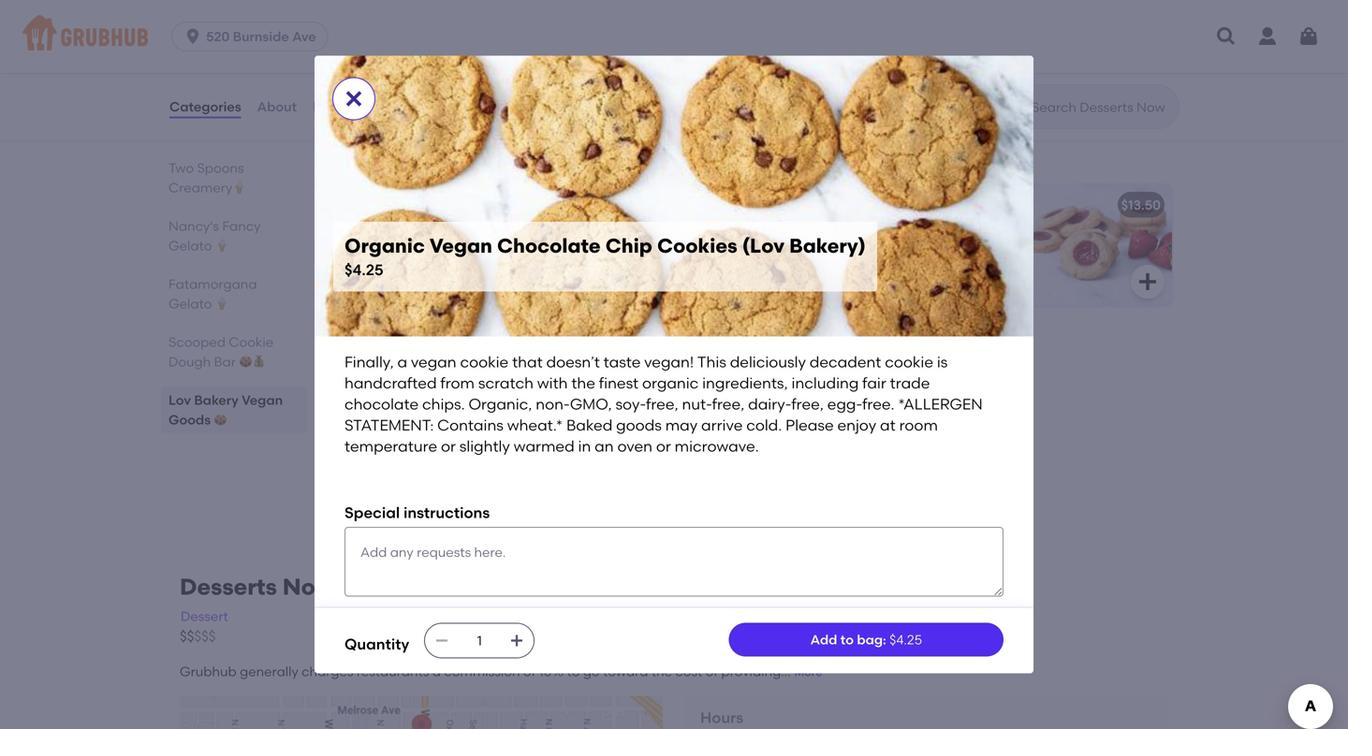 Task type: locate. For each thing, give the bounding box(es) containing it.
wheat.*
[[507, 416, 563, 435]]

1 horizontal spatial bakery
[[384, 140, 453, 164]]

$$$$$
[[180, 628, 216, 645]]

0 vertical spatial sweet
[[169, 6, 207, 22]]

or down contains
[[441, 437, 456, 456]]

1 horizontal spatial with
[[779, 38, 805, 54]]

is
[[937, 353, 948, 371]]

microwave.
[[675, 437, 759, 456]]

1 vertical spatial goods
[[169, 412, 211, 428]]

sweet inside the sweet rose creamery🍦
[[169, 102, 207, 118]]

🍦 inside nancy's fancy gelato 🍦
[[215, 238, 228, 254]]

sweet left rose
[[169, 102, 207, 118]]

organic for organic vegan jammy shortbread cookies (lov bakery)
[[779, 197, 831, 213]]

creamery🍦
[[169, 122, 246, 138], [169, 180, 246, 196]]

1 vertical spatial creamery🍦
[[169, 180, 246, 196]]

or inside our classic chocolate chip swirled with rich, delicate chocolate brownie batter. cookie dough served in bulk. one pint serves 6-8 or makes about 16 small cookies.
[[904, 76, 917, 92]]

fatamorgana gelato 🍦
[[169, 276, 257, 312]]

providing
[[721, 664, 781, 679]]

0 horizontal spatial goods
[[169, 412, 211, 428]]

brookie full pint image
[[1032, 0, 1172, 101]]

0 vertical spatial gelato
[[169, 238, 212, 254]]

to right add
[[840, 632, 854, 648]]

1 vertical spatial 🍦
[[215, 296, 228, 312]]

2 creamery🍦 from the top
[[169, 180, 246, 196]]

classic
[[806, 19, 849, 35]]

peanut
[[459, 335, 505, 351]]

0 vertical spatial goods
[[525, 140, 589, 164]]

deliciously
[[730, 353, 806, 371]]

chip
[[920, 19, 947, 35]]

bakery) for organic vegan chocolate chip cookies (lov bakery)
[[650, 197, 699, 213]]

1 vertical spatial bakery
[[194, 392, 239, 408]]

0 horizontal spatial or
[[441, 437, 456, 456]]

1 🍦 from the top
[[215, 238, 228, 254]]

jammy
[[879, 197, 927, 213]]

may
[[665, 416, 698, 435]]

1 horizontal spatial chip
[[605, 234, 652, 258]]

0 vertical spatial with
[[779, 38, 805, 54]]

instructions
[[403, 503, 490, 522]]

0 horizontal spatial bakery
[[194, 392, 239, 408]]

ice
[[209, 64, 228, 80]]

chocolate inside organic vegan chocolate chip cookies (lov bakery) $4.25
[[497, 234, 601, 258]]

generally
[[240, 664, 298, 679]]

0 horizontal spatial a
[[397, 353, 407, 371]]

organic vegan chocolate chip cookies (lov bakery) image
[[612, 184, 753, 306]]

0 horizontal spatial cookie
[[460, 353, 509, 371]]

sweet inside sweet thang cookies 🍪
[[169, 6, 207, 22]]

2 of from the left
[[705, 664, 718, 679]]

the left cost
[[651, 664, 672, 679]]

lov
[[344, 140, 379, 164], [169, 392, 191, 408]]

0 vertical spatial chip
[[530, 197, 561, 213]]

0 vertical spatial 🍦
[[215, 238, 228, 254]]

fancy
[[222, 218, 261, 234]]

of left the "10%"
[[523, 664, 536, 679]]

1 horizontal spatial to
[[840, 632, 854, 648]]

Search Desserts Now search field
[[1030, 98, 1173, 116]]

1 free, from the left
[[646, 395, 678, 413]]

svg image inside main navigation navigation
[[1297, 25, 1320, 48]]

🍦 down fatamorgana
[[215, 296, 228, 312]]

1 vertical spatial in
[[578, 437, 591, 456]]

special
[[344, 503, 400, 522]]

1 horizontal spatial the
[[651, 664, 672, 679]]

in inside finally, a vegan cookie that doesn't taste vegan! this deliciously decadent cookie is handcrafted from scratch with the finest organic ingredients, including fair trade chocolate chips. organic, non-gmo, soy-free, nut-free, dairy-free, egg-free. *allergen statement: contains wheat.* baked goods may arrive cold. please enjoy at room temperature or slightly warmed in an oven or microwave.
[[578, 437, 591, 456]]

0 vertical spatial to
[[840, 632, 854, 648]]

with down our
[[779, 38, 805, 54]]

gmo,
[[570, 395, 612, 413]]

2 sweet from the top
[[169, 102, 207, 118]]

vegan for organic vegan chocolate chip cookies (lov bakery) $4.25
[[430, 234, 492, 258]]

1 horizontal spatial of
[[705, 664, 718, 679]]

Input item quantity number field
[[459, 624, 500, 658]]

sweet up the 520 in the left top of the page
[[169, 6, 207, 22]]

1 horizontal spatial cookie
[[885, 353, 933, 371]]

main navigation navigation
[[0, 0, 1348, 73]]

makes
[[920, 76, 962, 92]]

1 creamery🍦 from the top
[[169, 122, 246, 138]]

2 vertical spatial 🍪
[[214, 412, 227, 428]]

creamery🍦 down spoons
[[169, 180, 246, 196]]

chocolate up delicate
[[852, 19, 916, 35]]

about
[[257, 99, 297, 115]]

statement:
[[344, 416, 434, 435]]

1 horizontal spatial free,
[[712, 395, 744, 413]]

1 of from the left
[[523, 664, 536, 679]]

butter
[[509, 335, 548, 351]]

0 vertical spatial in
[[962, 57, 973, 73]]

1 gelato from the top
[[169, 238, 212, 254]]

organic vegan chocolate chip cookies (lov bakery) $4.25
[[344, 234, 866, 279]]

organic vegan peanut butter cookies (lov bakery)
[[359, 335, 687, 351]]

cookie up serves
[[824, 57, 869, 73]]

1 vertical spatial gelato
[[169, 296, 212, 312]]

gelato down fatamorgana
[[169, 296, 212, 312]]

cookies.
[[831, 95, 883, 111]]

sweet for sweet thang cookies 🍪
[[169, 6, 207, 22]]

🍪 down thang
[[223, 25, 236, 41]]

cookies for organic vegan jammy shortbread cookies (lov bakery)
[[1007, 197, 1059, 213]]

creamery🍦 for spoons
[[169, 180, 246, 196]]

svg image
[[1297, 25, 1320, 48], [717, 66, 740, 88], [1136, 66, 1159, 88], [343, 88, 365, 110], [717, 271, 740, 293], [717, 408, 740, 431]]

this
[[697, 353, 726, 371]]

2 horizontal spatial free,
[[791, 395, 824, 413]]

1 horizontal spatial a
[[432, 664, 441, 679]]

charges
[[302, 664, 353, 679]]

svg image
[[1215, 25, 1238, 48], [184, 27, 202, 46], [1136, 271, 1159, 293], [435, 633, 450, 648], [509, 633, 524, 648]]

vegan inside organic vegan chocolate chip cookies (lov bakery) $4.25
[[430, 234, 492, 258]]

goods
[[616, 416, 662, 435]]

bakery) inside organic vegan chocolate chip cookies (lov bakery) $4.25
[[789, 234, 866, 258]]

1 vertical spatial lov
[[169, 392, 191, 408]]

0 vertical spatial chocolate
[[852, 19, 916, 35]]

1 vertical spatial cookie
[[229, 334, 274, 350]]

1 sweet from the top
[[169, 6, 207, 22]]

cookie inside our classic chocolate chip swirled with rich, delicate chocolate brownie batter. cookie dough served in bulk. one pint serves 6-8 or makes about 16 small cookies.
[[824, 57, 869, 73]]

an
[[595, 437, 614, 456]]

or down 'may'
[[656, 437, 671, 456]]

goods up organic vegan chocolate chip cookies (lov bakery)
[[525, 140, 589, 164]]

bakery) for organic vegan jammy shortbread cookies (lov bakery)
[[1092, 197, 1142, 213]]

0 horizontal spatial of
[[523, 664, 536, 679]]

0 vertical spatial the
[[571, 374, 595, 392]]

cookie down peanut
[[460, 353, 509, 371]]

rich,
[[809, 38, 836, 54]]

0 vertical spatial chocolate
[[459, 197, 527, 213]]

or
[[904, 76, 917, 92], [441, 437, 456, 456], [656, 437, 671, 456]]

cookies for organic vegan peanut butter cookies (lov bakery)
[[551, 335, 604, 351]]

our classic chocolate chip swirled with rich, delicate chocolate brownie batter. cookie dough served in bulk. one pint serves 6-8 or makes about 16 small cookies. button
[[768, 0, 1172, 111]]

sweet for sweet rose creamery🍦
[[169, 102, 207, 118]]

1 horizontal spatial lov bakery vegan goods 🍪
[[344, 140, 614, 164]]

🍦 down 'fancy'
[[215, 238, 228, 254]]

svg image for organic vegan peanut butter cookies (lov bakery) image
[[717, 408, 740, 431]]

*allergen
[[898, 395, 983, 413]]

lov bakery vegan goods 🍪 down bar
[[169, 392, 283, 428]]

with
[[779, 38, 805, 54], [537, 374, 568, 392]]

chips.
[[422, 395, 465, 413]]

to left go
[[567, 664, 580, 679]]

8
[[893, 76, 901, 92]]

doesn't
[[546, 353, 600, 371]]

categories button
[[169, 73, 242, 140]]

chocolate up the statement:
[[344, 395, 419, 413]]

1 vertical spatial chip
[[605, 234, 652, 258]]

0 vertical spatial 🍪
[[223, 25, 236, 41]]

lov bakery vegan goods 🍪 up organic vegan chocolate chip cookies (lov bakery)
[[344, 140, 614, 164]]

free, up please on the right
[[791, 395, 824, 413]]

in left an
[[578, 437, 591, 456]]

goods down dough
[[169, 412, 211, 428]]

1 vertical spatial a
[[432, 664, 441, 679]]

chip inside organic vegan chocolate chip cookies (lov bakery) $4.25
[[605, 234, 652, 258]]

lov down dough
[[169, 392, 191, 408]]

🍪 up organic vegan chocolate chip cookies (lov bakery)
[[594, 140, 614, 164]]

brownie
[[962, 38, 1013, 54]]

pint
[[809, 76, 834, 92]]

handcrafted
[[344, 374, 437, 392]]

cookie
[[460, 353, 509, 371], [885, 353, 933, 371]]

6-
[[880, 76, 893, 92]]

0 horizontal spatial in
[[578, 437, 591, 456]]

chip for organic vegan chocolate chip cookies (lov bakery)
[[530, 197, 561, 213]]

quantity
[[344, 635, 409, 653]]

0 horizontal spatial lov bakery vegan goods 🍪
[[169, 392, 283, 428]]

cookies for organic vegan chocolate chip cookies (lov bakery) $4.25
[[657, 234, 737, 258]]

about button
[[256, 73, 298, 140]]

enjoy
[[837, 416, 876, 435]]

oven
[[617, 437, 652, 456]]

non-
[[536, 395, 570, 413]]

the up gmo,
[[571, 374, 595, 392]]

organic for organic vegan peanut butter cookies (lov bakery)
[[359, 335, 412, 351]]

svg image inside 520 burnside ave button
[[184, 27, 202, 46]]

1 vertical spatial sweet
[[169, 102, 207, 118]]

2 gelato from the top
[[169, 296, 212, 312]]

cookies inside sweet thang cookies 🍪
[[169, 25, 220, 41]]

free, up arrive
[[712, 395, 744, 413]]

cold.
[[746, 416, 782, 435]]

nancy's fancy gelato 🍦
[[169, 218, 261, 254]]

0 horizontal spatial free,
[[646, 395, 678, 413]]

small
[[794, 95, 828, 111]]

special instructions
[[344, 503, 490, 522]]

bakery
[[384, 140, 453, 164], [194, 392, 239, 408]]

0 horizontal spatial with
[[537, 374, 568, 392]]

svg image for organic vegan chocolate chip cookies (lov bakery) image
[[717, 271, 740, 293]]

520 burnside ave button
[[171, 22, 336, 51]]

1 vertical spatial the
[[651, 664, 672, 679]]

served
[[917, 57, 959, 73]]

1 vertical spatial with
[[537, 374, 568, 392]]

cookie inside scooped cookie dough bar 🍪💰
[[229, 334, 274, 350]]

finest
[[599, 374, 639, 392]]

(lov
[[619, 197, 647, 213], [1062, 197, 1089, 213], [742, 234, 785, 258], [607, 335, 634, 351]]

1 vertical spatial chocolate
[[497, 234, 601, 258]]

0 vertical spatial lov
[[344, 140, 379, 164]]

a up handcrafted
[[397, 353, 407, 371]]

organic for organic vegan chocolate chip cookies (lov bakery)
[[359, 197, 412, 213]]

0 horizontal spatial to
[[567, 664, 580, 679]]

2 horizontal spatial or
[[904, 76, 917, 92]]

0 vertical spatial cookie
[[824, 57, 869, 73]]

a right 'restaurants'
[[432, 664, 441, 679]]

the inside finally, a vegan cookie that doesn't taste vegan! this deliciously decadent cookie is handcrafted from scratch with the finest organic ingredients, including fair trade chocolate chips. organic, non-gmo, soy-free, nut-free, dairy-free, egg-free. *allergen statement: contains wheat.* baked goods may arrive cold. please enjoy at room temperature or slightly warmed in an oven or microwave.
[[571, 374, 595, 392]]

of right cost
[[705, 664, 718, 679]]

free.
[[862, 395, 894, 413]]

add to bag: $4.25
[[810, 632, 922, 648]]

in left bulk.
[[962, 57, 973, 73]]

cookie up trade
[[885, 353, 933, 371]]

organic inside organic vegan chocolate chip cookies (lov bakery) $4.25
[[344, 234, 425, 258]]

toward
[[603, 664, 648, 679]]

520
[[206, 29, 230, 44]]

0 horizontal spatial lov
[[169, 392, 191, 408]]

burnside
[[233, 29, 289, 44]]

gelato inside fatamorgana gelato 🍦
[[169, 296, 212, 312]]

with up 'non-'
[[537, 374, 568, 392]]

0 vertical spatial a
[[397, 353, 407, 371]]

2 vertical spatial chocolate
[[344, 395, 419, 413]]

1 vertical spatial lov bakery vegan goods 🍪
[[169, 392, 283, 428]]

gelato down nancy's
[[169, 238, 212, 254]]

chocolate down chip
[[894, 38, 959, 54]]

1 horizontal spatial in
[[962, 57, 973, 73]]

0 horizontal spatial cookie
[[229, 334, 274, 350]]

chocolate for organic vegan chocolate chip cookies (lov bakery)
[[459, 197, 527, 213]]

goods inside lov bakery vegan goods 🍪
[[169, 412, 211, 428]]

temperature
[[344, 437, 437, 456]]

0 horizontal spatial chip
[[530, 197, 561, 213]]

or right 8
[[904, 76, 917, 92]]

2 cookie from the left
[[885, 353, 933, 371]]

sweet
[[169, 6, 207, 22], [169, 102, 207, 118]]

cookies inside organic vegan chocolate chip cookies (lov bakery) $4.25
[[657, 234, 737, 258]]

organic vegan chocolate chip cookies (lov bakery)
[[359, 197, 699, 213]]

swirled
[[950, 19, 995, 35]]

grubhub
[[180, 664, 237, 679]]

🍪 down bar
[[214, 412, 227, 428]]

afters ice cream🍦
[[169, 64, 289, 80]]

(lov inside organic vegan chocolate chip cookies (lov bakery) $4.25
[[742, 234, 785, 258]]

now
[[282, 573, 334, 601]]

1 horizontal spatial goods
[[525, 140, 589, 164]]

lov down reviews button
[[344, 140, 379, 164]]

creamery🍦 down 'categories'
[[169, 122, 246, 138]]

1 horizontal spatial cookie
[[824, 57, 869, 73]]

free, down the organic
[[646, 395, 678, 413]]

chocolate for organic vegan chocolate chip cookies (lov bakery) $4.25
[[497, 234, 601, 258]]

organic,
[[468, 395, 532, 413]]

0 horizontal spatial the
[[571, 374, 595, 392]]

cookie up 🍪💰
[[229, 334, 274, 350]]

cookie
[[824, 57, 869, 73], [229, 334, 274, 350]]

2 🍦 from the top
[[215, 296, 228, 312]]

0 vertical spatial creamery🍦
[[169, 122, 246, 138]]



Task type: vqa. For each thing, say whether or not it's contained in the screenshot.
soy-
yes



Task type: describe. For each thing, give the bounding box(es) containing it.
3 free, from the left
[[791, 395, 824, 413]]

desserts
[[180, 573, 277, 601]]

Special instructions text field
[[344, 527, 1004, 597]]

categories
[[169, 99, 241, 115]]

monster full pint image
[[612, 0, 753, 101]]

at
[[880, 416, 896, 435]]

fatamorgana
[[169, 276, 257, 292]]

in inside our classic chocolate chip swirled with rich, delicate chocolate brownie batter. cookie dough served in bulk. one pint serves 6-8 or makes about 16 small cookies.
[[962, 57, 973, 73]]

about
[[965, 76, 1003, 92]]

bulk.
[[976, 57, 1006, 73]]

chocolate inside finally, a vegan cookie that doesn't taste vegan! this deliciously decadent cookie is handcrafted from scratch with the finest organic ingredients, including fair trade chocolate chips. organic, non-gmo, soy-free, nut-free, dairy-free, egg-free. *allergen statement: contains wheat.* baked goods may arrive cold. please enjoy at room temperature or slightly warmed in an oven or microwave.
[[344, 395, 419, 413]]

nut-
[[682, 395, 712, 413]]

🍪 inside sweet thang cookies 🍪
[[223, 25, 236, 41]]

batter.
[[779, 57, 821, 73]]

0 vertical spatial lov bakery vegan goods 🍪
[[344, 140, 614, 164]]

(lov for organic vegan jammy shortbread cookies (lov bakery)
[[1062, 197, 1089, 213]]

bakery) for organic vegan peanut butter cookies (lov bakery)
[[637, 335, 687, 351]]

including
[[792, 374, 859, 392]]

1 vertical spatial 🍪
[[594, 140, 614, 164]]

dough
[[872, 57, 914, 73]]

0 vertical spatial bakery
[[384, 140, 453, 164]]

organic
[[642, 374, 699, 392]]

(lov for organic vegan chocolate chip cookies (lov bakery)
[[619, 197, 647, 213]]

a inside finally, a vegan cookie that doesn't taste vegan! this deliciously decadent cookie is handcrafted from scratch with the finest organic ingredients, including fair trade chocolate chips. organic, non-gmo, soy-free, nut-free, dairy-free, egg-free. *allergen statement: contains wheat.* baked goods may arrive cold. please enjoy at room temperature or slightly warmed in an oven or microwave.
[[397, 353, 407, 371]]

reviews button
[[312, 73, 366, 140]]

1 vertical spatial chocolate
[[894, 38, 959, 54]]

vegan for organic vegan jammy shortbread cookies (lov bakery)
[[834, 197, 876, 213]]

1 cookie from the left
[[460, 353, 509, 371]]

creamery🍦 for rose
[[169, 122, 246, 138]]

spoons
[[197, 160, 244, 176]]

two spoons creamery🍦
[[169, 160, 246, 196]]

nancy's
[[169, 218, 219, 234]]

2 free, from the left
[[712, 395, 744, 413]]

bar
[[214, 354, 236, 370]]

🍦 inside fatamorgana gelato 🍦
[[215, 296, 228, 312]]

one
[[779, 76, 806, 92]]

afters
[[169, 64, 206, 80]]

restaurants
[[356, 664, 429, 679]]

🍪💰
[[239, 354, 265, 370]]

$4.25 inside organic vegan chocolate chip cookies (lov bakery) $4.25
[[344, 261, 383, 279]]

1 horizontal spatial or
[[656, 437, 671, 456]]

gelato inside nancy's fancy gelato 🍦
[[169, 238, 212, 254]]

hours
[[700, 709, 743, 727]]

room
[[899, 416, 938, 435]]

organic for organic vegan chocolate chip cookies (lov bakery) $4.25
[[344, 234, 425, 258]]

rose
[[211, 102, 241, 118]]

organic vegan jammy shortbread cookies (lov bakery)
[[779, 197, 1142, 213]]

finally, a vegan cookie that doesn't taste vegan! this deliciously decadent cookie is handcrafted from scratch with the finest organic ingredients, including fair trade chocolate chips. organic, non-gmo, soy-free, nut-free, dairy-free, egg-free. *allergen statement: contains wheat.* baked goods may arrive cold. please enjoy at room temperature or slightly warmed in an oven or microwave.
[[344, 353, 986, 456]]

grubhub generally charges restaurants a commission of 10% to go toward the cost of providing ... more
[[180, 664, 822, 679]]

dessert
[[181, 608, 228, 624]]

fair
[[862, 374, 886, 392]]

vegan!
[[644, 353, 694, 371]]

...
[[781, 664, 791, 679]]

commission
[[444, 664, 520, 679]]

scratch
[[478, 374, 534, 392]]

1 horizontal spatial lov
[[344, 140, 379, 164]]

cookies for organic vegan chocolate chip cookies (lov bakery)
[[564, 197, 616, 213]]

dessert button
[[180, 606, 229, 627]]

bakery) for organic vegan chocolate chip cookies (lov bakery) $4.25
[[789, 234, 866, 258]]

cream🍦
[[232, 64, 289, 80]]

ingredients,
[[702, 374, 788, 392]]

with inside finally, a vegan cookie that doesn't taste vegan! this deliciously decadent cookie is handcrafted from scratch with the finest organic ingredients, including fair trade chocolate chips. organic, non-gmo, soy-free, nut-free, dairy-free, egg-free. *allergen statement: contains wheat.* baked goods may arrive cold. please enjoy at room temperature or slightly warmed in an oven or microwave.
[[537, 374, 568, 392]]

with inside our classic chocolate chip swirled with rich, delicate chocolate brownie batter. cookie dough served in bulk. one pint serves 6-8 or makes about 16 small cookies.
[[779, 38, 805, 54]]

scooped cookie dough bar 🍪💰
[[169, 334, 274, 370]]

thang
[[210, 6, 251, 22]]

more button
[[794, 665, 822, 681]]

go
[[583, 664, 600, 679]]

serves
[[837, 76, 877, 92]]

trade
[[890, 374, 930, 392]]

organic vegan peanut butter cookies (lov bakery) image
[[612, 322, 753, 444]]

sweet rose creamery🍦
[[169, 102, 246, 138]]

search icon image
[[1002, 95, 1024, 118]]

baked
[[566, 416, 613, 435]]

1 vertical spatial to
[[567, 664, 580, 679]]

chip for organic vegan chocolate chip cookies (lov bakery) $4.25
[[605, 234, 652, 258]]

finally,
[[344, 353, 394, 371]]

(lov for organic vegan chocolate chip cookies (lov bakery) $4.25
[[742, 234, 785, 258]]

more
[[794, 666, 822, 679]]

from
[[440, 374, 475, 392]]

svg image for the brookie full pint image
[[1136, 66, 1159, 88]]

contains
[[437, 416, 504, 435]]

please
[[786, 416, 834, 435]]

shortbread
[[930, 197, 1004, 213]]

bag:
[[857, 632, 886, 648]]

vegan
[[411, 353, 456, 371]]

add
[[810, 632, 837, 648]]

vegan for organic vegan chocolate chip cookies (lov bakery)
[[415, 197, 456, 213]]

that
[[512, 353, 543, 371]]

menu
[[340, 573, 402, 601]]

decadent
[[810, 353, 881, 371]]

ave
[[292, 29, 316, 44]]

warmed
[[514, 437, 574, 456]]

vegan for organic vegan peanut butter cookies (lov bakery)
[[415, 335, 456, 351]]

520 burnside ave
[[206, 29, 316, 44]]

lov inside lov bakery vegan goods 🍪
[[169, 392, 191, 408]]

arrive
[[701, 416, 743, 435]]

svg image for monster full pint image
[[717, 66, 740, 88]]

16
[[779, 95, 791, 111]]

scooped
[[169, 334, 226, 350]]

reviews
[[313, 99, 365, 115]]

(lov for organic vegan peanut butter cookies (lov bakery)
[[607, 335, 634, 351]]

our classic chocolate chip swirled with rich, delicate chocolate brownie batter. cookie dough served in bulk. one pint serves 6-8 or makes about 16 small cookies.
[[779, 19, 1013, 111]]

organic vegan jammy shortbread cookies (lov bakery) image
[[1032, 184, 1172, 306]]

dairy-
[[748, 395, 791, 413]]



